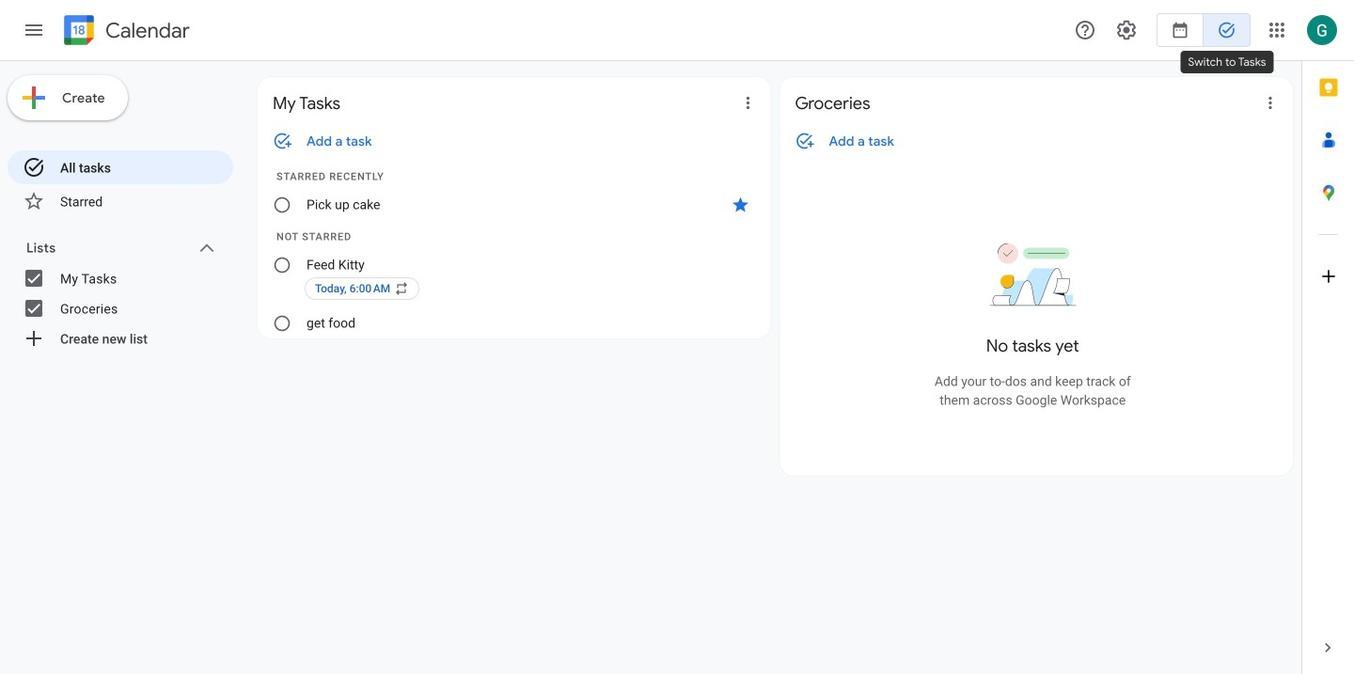 Task type: locate. For each thing, give the bounding box(es) containing it.
tab list
[[1302, 61, 1354, 622]]

calendar element
[[60, 11, 190, 53]]

tasks sidebar image
[[23, 19, 45, 41]]

heading
[[102, 19, 190, 42]]



Task type: describe. For each thing, give the bounding box(es) containing it.
heading inside calendar element
[[102, 19, 190, 42]]

support menu image
[[1074, 19, 1096, 41]]

settings menu image
[[1115, 19, 1138, 41]]



Task type: vqa. For each thing, say whether or not it's contained in the screenshot.
heading inside the Calendar element
yes



